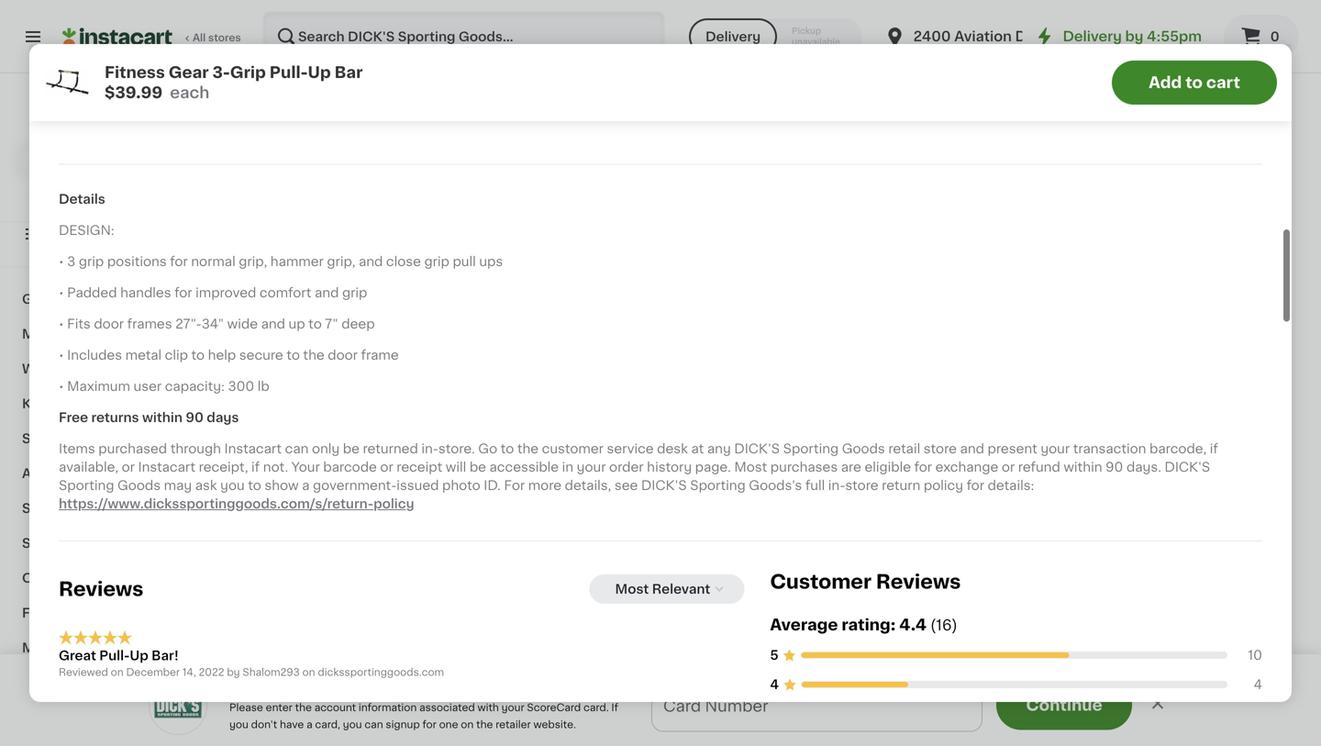 Task type: locate. For each thing, give the bounding box(es) containing it.
3 calia from the left
[[1129, 10, 1169, 23]]

1 - from the left
[[337, 47, 343, 60]]

(16)
[[931, 618, 958, 633]]

1 vertical spatial policy
[[374, 498, 415, 510]]

1 inside the 'pure black, 1 each, 12 total options'
[[1190, 82, 1194, 92]]

women's for one-
[[304, 10, 364, 23]]

black down open
[[1062, 47, 1097, 60]]

if right barcode,
[[1211, 443, 1219, 455]]

women's up the wrapped
[[652, 10, 712, 23]]

• maximum user capacity: 300 lb
[[59, 380, 270, 393]]

2 horizontal spatial your
[[1041, 443, 1070, 455]]

1 horizontal spatial product group
[[617, 564, 773, 746]]

(10)
[[127, 58, 146, 68]]

1 each
[[788, 440, 820, 450]]

3 right "next"
[[704, 705, 714, 721]]

2 sculpt from the left
[[788, 28, 829, 41]]

each inside fitness gear 3-grip pull-up bar $39.99 each
[[170, 85, 210, 101]]

0 horizontal spatial 12
[[745, 10, 758, 23]]

options down trainer
[[1074, 82, 1113, 92]]

ruched
[[1235, 10, 1285, 23]]

present
[[988, 443, 1038, 455]]

1 item carousel region from the top
[[275, 131, 1285, 483]]

1 sports from the top
[[22, 502, 66, 515]]

sculpt right delivery button
[[788, 28, 829, 41]]

women's up racerback
[[478, 10, 537, 23]]

grey
[[398, 47, 430, 60]]

1 add button from the left
[[526, 570, 597, 603]]

add inside treatment tracker modal dialog
[[785, 705, 817, 721]]

more button
[[970, 699, 1042, 728]]

sports down available,
[[22, 502, 66, 515]]

1 vertical spatial 90
[[1106, 461, 1124, 474]]

unit
[[130, 723, 155, 736]]

if left not.
[[252, 461, 260, 474]]

1 horizontal spatial it
[[557, 741, 566, 746]]

3-
[[213, 65, 230, 80]]

women's inside calia women's ruched side tie high rise bottoms
[[1172, 10, 1231, 23]]

1 black, from the left
[[985, 82, 1017, 92]]

$52.49 original price: $69.99 element
[[788, 727, 944, 746]]

black, for bottoms
[[1156, 82, 1187, 92]]

women's up the shoulder
[[831, 10, 890, 23]]

1 vertical spatial your
[[577, 461, 606, 474]]

7"
[[325, 318, 338, 331]]

1 vertical spatial goods
[[118, 479, 161, 492]]

door
[[94, 318, 124, 331], [328, 349, 358, 362], [716, 705, 746, 717]]

0 horizontal spatial have
[[280, 720, 304, 730]]

2 $ from the left
[[962, 731, 969, 741]]

None search field
[[263, 11, 666, 62]]

fitness up trainer
[[1075, 19, 1122, 32]]

0 vertical spatial in-
[[422, 443, 439, 455]]

4 swimsuit from the left
[[858, 47, 916, 60]]

capacity:
[[165, 380, 225, 393]]

• inside "get free delivery on next 3 orders • add $10.00 to qualify."
[[775, 706, 781, 720]]

1 horizontal spatial within
[[1064, 461, 1103, 474]]

the
[[303, 349, 325, 362], [518, 443, 539, 455], [295, 703, 312, 713], [477, 720, 493, 730], [264, 741, 286, 746], [594, 741, 615, 746]]

the down "assemble,"
[[430, 741, 454, 746]]

any up page.
[[708, 443, 731, 455]]

more up sales
[[22, 642, 56, 655]]

for down exchange
[[967, 479, 985, 492]]

item carousel region
[[275, 131, 1285, 483], [275, 498, 1285, 746]]

0 vertical spatial can
[[285, 443, 309, 455]]

any inside items purchased through instacart can only be returned in-store. go to the customer service desk at any dick's sporting goods retail store and present your transaction barcode, if available, or instacart receipt, if not. your barcode or receipt will be accessible in your order history page. most purchases are eligible for exchange or refund within 90 days. dick's sporting goods may ask you to show a government-issued photo id. for more details, see dick's sporting goods's full in-store return policy for details: https://www.dickssportinggoods.com/s/return-policy
[[708, 443, 731, 455]]

customer
[[542, 443, 604, 455]]

gear inside fitness gear 3-grip pull-up bar $39.99 each
[[169, 65, 209, 80]]

calia women's power sculpt one shoulder one piece swimsuit - pure black
[[788, 10, 934, 78]]

swimsuit down aviation
[[958, 47, 1017, 60]]

0 horizontal spatial scorecard
[[75, 195, 131, 205]]

sports inside "link"
[[22, 537, 66, 550]]

1 swimsuit from the left
[[275, 47, 334, 60]]

black, down bottoms
[[1156, 82, 1187, 92]]

2 vertical spatial &
[[74, 607, 84, 620]]

total right 13 on the top left
[[370, 82, 393, 92]]

shoes
[[22, 432, 63, 445]]

accessories up recreation at the left of the page
[[105, 537, 186, 550]]

door down 7"
[[328, 349, 358, 362]]

calia for back
[[958, 10, 998, 23]]

12 inside the 'pure black, 1 each, 12 total options'
[[1228, 82, 1238, 92]]

women's up dr
[[1001, 10, 1061, 23]]

a down your
[[302, 479, 310, 492]]

dick's up goods's
[[735, 443, 780, 455]]

sports up 'outdoors'
[[22, 537, 66, 550]]

0 horizontal spatial each
[[170, 85, 210, 101]]

calia women's open back high neck swimsuit - pure black
[[958, 10, 1100, 60]]

0 horizontal spatial 1
[[788, 440, 792, 450]]

1 vertical spatial can
[[365, 720, 383, 730]]

99
[[997, 731, 1011, 741]]

fitness for fitness gear 4-grip pull-up bar
[[59, 19, 106, 32]]

1 vertical spatial &
[[88, 572, 99, 585]]

details:
[[988, 479, 1035, 492]]

back
[[958, 28, 990, 41]]

grip
[[79, 255, 104, 268], [425, 255, 450, 268], [342, 287, 368, 299]]

swimsuit inside tyr women's maxfit splice one-piece swimsuit - black & grey
[[275, 47, 334, 60]]

1 horizontal spatial 3
[[704, 705, 714, 721]]

$ left 99 at the bottom of the page
[[962, 731, 969, 741]]

• for • padded handles for improved comfort and grip
[[59, 287, 64, 299]]

the up accessible
[[518, 443, 539, 455]]

high
[[994, 28, 1024, 41], [1184, 28, 1214, 41]]

0 vertical spatial be
[[343, 443, 360, 455]]

1 $ from the left
[[791, 731, 798, 741]]

- down 2400
[[919, 47, 925, 60]]

• for • maximum user capacity: 300 lb
[[59, 380, 64, 393]]

1 vertical spatial it
[[622, 705, 630, 717]]

swimsuit inside calia women's power sculpt one shoulder one piece swimsuit - pure black
[[858, 47, 916, 60]]

2 - from the left
[[718, 47, 724, 60]]

splice
[[275, 28, 315, 41]]

add to cart
[[1149, 75, 1241, 90]]

2 horizontal spatial door
[[716, 705, 746, 717]]

grip, right hammer
[[327, 255, 356, 268]]

women's for high
[[1001, 10, 1061, 23]]

dick's sporting goods logo image up due
[[149, 677, 207, 735]]

stores
[[208, 33, 241, 43]]

one
[[439, 720, 459, 730]]

bar for fitness gear 4-grip pull-up bar
[[59, 37, 80, 50]]

store up exchange
[[924, 443, 957, 455]]

tyr women's maxfit splice one-piece swimsuit - black & grey
[[275, 10, 430, 60]]

within inside items purchased through instacart can only be returned in-store. go to the customer service desk at any dick's sporting goods retail store and present your transaction barcode, if available, or instacart receipt, if not. your barcode or receipt will be accessible in your order history page. most purchases are eligible for exchange or refund within 90 days. dick's sporting goods may ask you to show a government-issued photo id. for more details, see dick's sporting goods's full in-store return policy for details: https://www.dickssportinggoods.com/s/return-policy
[[1064, 461, 1103, 474]]

0 vertical spatial if
[[1211, 443, 1219, 455]]

1 grip, from the left
[[239, 255, 267, 268]]

calia up side
[[1129, 10, 1169, 23]]

2 vertical spatial dick's
[[642, 479, 687, 492]]

0 vertical spatial dick's sporting goods logo image
[[100, 95, 134, 130]]

3 down lists at the left top
[[67, 255, 76, 268]]

0 vertical spatial it
[[81, 191, 90, 204]]

grip up padded
[[79, 255, 104, 268]]

reviews up health
[[59, 580, 144, 599]]

2 black, from the left
[[1156, 82, 1187, 92]]

1 vertical spatial 5
[[770, 649, 779, 662]]

more
[[22, 642, 56, 655], [992, 708, 1020, 718]]

your up refund
[[1041, 443, 1070, 455]]

page.
[[696, 461, 731, 474]]

can down information
[[365, 720, 383, 730]]

3 - from the left
[[919, 47, 925, 60]]

padded
[[67, 287, 117, 299]]

1 horizontal spatial more
[[992, 708, 1020, 718]]

3 swimsuit from the left
[[656, 47, 715, 60]]

women's for tie
[[1172, 10, 1231, 23]]

pull-
[[189, 19, 218, 32], [270, 65, 308, 80], [99, 649, 130, 662], [425, 705, 454, 717]]

pure inside calia women's power sculpt one shoulder one piece swimsuit - pure black
[[788, 65, 817, 78]]

1 horizontal spatial was
[[325, 723, 350, 736]]

0 vertical spatial grip
[[158, 19, 186, 32]]

0 vertical spatial goods
[[842, 443, 886, 455]]

options inside the 'pure black, 1 each, 12 total options'
[[1129, 96, 1169, 106]]

women's up one-
[[304, 10, 364, 23]]

delivery inside button
[[706, 30, 761, 43]]

the down the review
[[103, 723, 127, 736]]

within down transaction
[[1064, 461, 1103, 474]]

are
[[842, 461, 862, 474]]

swimsuit down racerback
[[486, 47, 544, 60]]

1 left each,
[[1190, 82, 1194, 92]]

women's inside calia women's power sculpt one shoulder one piece swimsuit - pure black
[[831, 10, 890, 23]]

footwear
[[374, 507, 470, 526]]

instacart
[[224, 443, 282, 455], [138, 461, 196, 474]]

2 item carousel region from the top
[[275, 498, 1285, 746]]

i left forgot
[[214, 741, 218, 746]]

black/white/white, 2 total options button
[[446, 197, 602, 467]]

women's up 4:55pm
[[1172, 10, 1231, 23]]

1 up the purchases
[[788, 440, 792, 450]]

up
[[218, 19, 237, 32], [1222, 19, 1240, 32], [308, 65, 331, 80], [130, 649, 149, 662], [454, 705, 472, 717]]

goods
[[842, 443, 886, 455], [118, 479, 161, 492]]

calia for side
[[1129, 10, 1169, 23]]

3
[[67, 255, 76, 268], [704, 705, 714, 721]]

1 each button
[[788, 197, 944, 453]]

great inside [this review was collected as part of a promotion.] great pull-up bar. bar is very sturdy, it fits over any door frame. the unit supports heavy weight. it was easy to assemble, although i did have to disassemble and then reassemble due to i forgot the (5) plastic connector. the diagram shows it but the assemb
[[385, 705, 422, 717]]

pull- up one
[[425, 705, 454, 717]]

1 horizontal spatial be
[[470, 461, 486, 474]]

34"
[[202, 318, 224, 331]]

fits
[[633, 705, 654, 717]]

- down the wrapped
[[718, 47, 724, 60]]

2 high from the left
[[1184, 28, 1214, 41]]

card,
[[315, 720, 340, 730]]

2 vertical spatial your
[[502, 703, 525, 713]]

instacart logo image
[[62, 26, 173, 48]]

1 horizontal spatial high
[[1184, 28, 1214, 41]]

very
[[542, 705, 570, 717]]

0 horizontal spatial sculpt
[[617, 28, 658, 41]]

fitness inside fitness gear 4-grip pull-up bar
[[59, 19, 106, 32]]

have inside 'please enter the account information associated with your scorecard card. if you don't have a card, you can signup for one on the retailer website.'
[[280, 720, 304, 730]]

service type group
[[689, 18, 863, 55]]

fitness up $39.99
[[105, 65, 165, 80]]

1 vertical spatial item carousel region
[[275, 498, 1285, 746]]

0 horizontal spatial was
[[139, 705, 164, 717]]

add button for $52.49 original price: $69.99 element
[[867, 570, 938, 603]]

details
[[59, 193, 105, 206]]

2 vertical spatial bar
[[503, 705, 525, 717]]

5 down average
[[770, 649, 779, 662]]

store inside everyday store prices link
[[106, 158, 133, 168]]

please
[[229, 703, 263, 713]]

0 horizontal spatial it
[[81, 191, 90, 204]]

5 swimsuit from the left
[[958, 47, 1017, 60]]

shalom293
[[243, 667, 300, 677]]

$79.98 original price: $104.99 element
[[617, 727, 773, 746]]

store left 'prices'
[[106, 158, 133, 168]]

most inside items purchased through instacart can only be returned in-store. go to the customer service desk at any dick's sporting goods retail store and present your transaction barcode, if available, or instacart receipt, if not. your barcode or receipt will be accessible in your order history page. most purchases are eligible for exchange or refund within 90 days. dick's sporting goods may ask you to show a government-issued photo id. for more details, see dick's sporting goods's full in-store return policy for details: https://www.dickssportinggoods.com/s/return-policy
[[735, 461, 768, 474]]

cart
[[1207, 75, 1241, 90]]

one right delivery button
[[788, 47, 815, 60]]

4 down 10
[[1254, 678, 1263, 691]]

was up unit
[[139, 705, 164, 717]]

0 horizontal spatial grip
[[158, 19, 186, 32]]

your
[[292, 461, 320, 474]]

2 horizontal spatial it
[[622, 705, 630, 717]]

power
[[893, 10, 934, 23]]

0 horizontal spatial can
[[285, 443, 309, 455]]

calia inside calia women's ruched side tie high rise bottoms
[[1129, 10, 1169, 23]]

fitness inside fitness gear pro push-up trainer
[[1075, 19, 1122, 32]]

0 horizontal spatial sporting
[[59, 479, 114, 492]]

shop
[[51, 154, 86, 167]]

next
[[663, 705, 700, 721]]

$ left 49
[[791, 731, 798, 741]]

1 vertical spatial scorecard
[[527, 703, 581, 713]]

options up photo
[[446, 455, 486, 465]]

women's inside calia women's size 12 sculpt wrapped one piece swimsuit - black
[[652, 10, 712, 23]]

90 inside items purchased through instacart can only be returned in-store. go to the customer service desk at any dick's sporting goods retail store and present your transaction barcode, if available, or instacart receipt, if not. your barcode or receipt will be accessible in your order history page. most purchases are eligible for exchange or refund within 90 days. dick's sporting goods may ask you to show a government-issued photo id. for more details, see dick's sporting goods's full in-store return policy for details: https://www.dickssportinggoods.com/s/return-policy
[[1106, 461, 1124, 474]]

with
[[478, 703, 499, 713]]

grip left pull
[[425, 255, 450, 268]]

1 horizontal spatial accessories
[[105, 537, 186, 550]]

bottoms
[[1129, 47, 1185, 60]]

2 swimsuit from the left
[[486, 47, 544, 60]]

1 horizontal spatial door
[[328, 349, 358, 362]]

gear for 4-
[[109, 19, 140, 32]]

great up reviewed
[[59, 649, 96, 662]]

add left the $10.00
[[785, 705, 817, 721]]

kids
[[22, 397, 51, 410]]

0 horizontal spatial if
[[252, 461, 260, 474]]

gear inside fitness gear 4-grip pull-up bar
[[109, 19, 140, 32]]

most up goods's
[[735, 461, 768, 474]]

• for • 3 grip positions for normal grip, hammer grip, and close grip pull ups
[[59, 255, 64, 268]]

• left padded
[[59, 287, 64, 299]]

pull- inside fitness gear 3-grip pull-up bar $39.99 each
[[270, 65, 308, 80]]

due
[[170, 741, 195, 746]]

& for recreation
[[88, 572, 99, 585]]

$89.99 original price: $114.99 element
[[958, 727, 1114, 746]]

1 vertical spatial sports
[[22, 537, 66, 550]]

1 horizontal spatial have
[[564, 723, 595, 736]]

2 sports from the top
[[22, 537, 66, 550]]

women's inside calia women's open back high neck swimsuit - pure black
[[1001, 10, 1061, 23]]

black,
[[985, 82, 1017, 92], [1156, 82, 1187, 92]]

0 horizontal spatial be
[[343, 443, 360, 455]]

0 horizontal spatial store
[[106, 158, 133, 168]]

0 horizontal spatial reviews
[[59, 580, 144, 599]]

or up details:
[[1002, 461, 1015, 474]]

women's inside nike women's color block racerback one piece swimsuit
[[478, 10, 537, 23]]

door down gifting link
[[94, 318, 124, 331]]

(12) down size at the right top
[[736, 39, 754, 49]]

18,
[[339, 82, 354, 92]]

women's for sculpt
[[652, 10, 712, 23]]

2 add button from the left
[[697, 570, 767, 603]]

1 horizontal spatial bar
[[335, 65, 363, 80]]

1 calia from the left
[[788, 10, 827, 23]]

options inside black/white/white, 2 total options
[[446, 455, 486, 465]]

total inside the 'pure black, 1 each, 12 total options'
[[1241, 82, 1265, 92]]

add right relevant
[[731, 580, 758, 593]]

2 horizontal spatial &
[[385, 47, 395, 60]]

dick's sporting goods logo image
[[100, 95, 134, 130], [149, 677, 207, 735]]

for down retail
[[915, 461, 933, 474]]

hydration
[[22, 711, 88, 724]]

product group
[[446, 564, 602, 746], [617, 564, 773, 746], [788, 564, 944, 746]]

order
[[610, 461, 644, 474]]

each down all
[[170, 85, 210, 101]]

1 vertical spatial within
[[1064, 461, 1103, 474]]

1 vertical spatial a
[[296, 705, 303, 717]]

1 vertical spatial dick's sporting goods logo image
[[149, 677, 207, 735]]

$10.00
[[821, 705, 874, 721]]

swimsuit inside calia women's size 12 sculpt wrapped one piece swimsuit - black
[[656, 47, 715, 60]]

be up barcode
[[343, 443, 360, 455]]

again
[[93, 191, 129, 204]]

clip
[[165, 349, 188, 362]]

women's inside tyr women's maxfit splice one-piece swimsuit - black & grey
[[304, 10, 364, 23]]

4 - from the left
[[1020, 47, 1026, 60]]

total
[[370, 82, 393, 92], [1047, 82, 1071, 92], [1241, 82, 1265, 92], [559, 440, 583, 450]]

2 horizontal spatial store
[[924, 443, 957, 455]]

pro
[[1159, 19, 1181, 32]]

one left the shoulder
[[832, 28, 860, 41]]

1 vertical spatial 3
[[704, 705, 714, 721]]

close image
[[1149, 694, 1168, 713]]

& down sports gear accessories
[[88, 572, 99, 585]]

black inside calia women's size 12 sculpt wrapped one piece swimsuit - black
[[727, 47, 762, 60]]

accessories down items
[[22, 467, 104, 480]]

3 product group from the left
[[788, 564, 944, 746]]

of
[[279, 705, 292, 717]]

0 horizontal spatial high
[[994, 28, 1024, 41]]

1 horizontal spatial dick's
[[735, 443, 780, 455]]

buy it again link
[[11, 179, 223, 216]]

each up the purchases
[[794, 440, 820, 450]]

pure down 'neck'
[[1029, 47, 1059, 60]]

12 right size at the right top
[[745, 10, 758, 23]]

gear inside fitness gear pro push-up trainer
[[1125, 19, 1156, 32]]

1 product group from the left
[[446, 564, 602, 746]]

each
[[170, 85, 210, 101], [794, 440, 820, 450]]

gear for pro
[[1125, 19, 1156, 32]]

0 vertical spatial accessories
[[22, 467, 104, 480]]

1 horizontal spatial can
[[365, 720, 383, 730]]

and up exchange
[[961, 443, 985, 455]]

black down transaction
[[1129, 459, 1158, 469]]

1 horizontal spatial if
[[1211, 443, 1219, 455]]

any up $79.98 original price: $104.99 element
[[689, 705, 713, 717]]

weight.
[[262, 723, 309, 736]]

sports gear link
[[11, 491, 223, 526]]

calia women's ruched side tie high rise bottoms
[[1129, 10, 1285, 60]]

bar inside fitness gear 3-grip pull-up bar $39.99 each
[[335, 65, 363, 80]]

relevant
[[652, 583, 711, 596]]

positions
[[107, 255, 167, 268]]

1 horizontal spatial i
[[533, 723, 537, 736]]

delivery down size at the right top
[[706, 30, 761, 43]]

a inside 'please enter the account information associated with your scorecard card. if you don't have a card, you can signup for one on the retailer website.'
[[307, 720, 313, 730]]

1 sculpt from the left
[[617, 28, 658, 41]]

reviews
[[877, 572, 961, 592], [59, 580, 144, 599]]

[this review was collected as part of a promotion.] great pull-up bar. bar is very sturdy, it fits over any door frame. the unit supports heavy weight. it was easy to assemble, although i did have to disassemble and then reassemble due to i forgot the (5) plastic connector. the diagram shows it but the assemb
[[59, 705, 746, 746]]

90 left days
[[186, 411, 204, 424]]

1 vertical spatial if
[[252, 461, 260, 474]]

pull- up all
[[189, 19, 218, 32]]

1 vertical spatial be
[[470, 461, 486, 474]]

piece inside calia women's size 12 sculpt wrapped one piece swimsuit - black
[[617, 47, 653, 60]]

grip inside fitness gear 4-grip pull-up bar
[[158, 19, 186, 32]]

black inside black button
[[958, 440, 987, 450]]

can up your
[[285, 443, 309, 455]]

0 horizontal spatial grip
[[79, 255, 104, 268]]

handles
[[120, 287, 171, 299]]

1 vertical spatial each
[[794, 440, 820, 450]]

purchased
[[98, 443, 167, 455]]

0 horizontal spatial 3
[[67, 255, 76, 268]]

pull- inside great pull-up bar! reviewed on december 14, 2022 by shalom293 on dickssportinggoods.com
[[99, 649, 130, 662]]

gear inside "link"
[[69, 537, 102, 550]]

high right back
[[994, 28, 1024, 41]]

black, inside the 'pure black, 1 each, 12 total options'
[[1156, 82, 1187, 92]]

1 horizontal spatial (12)
[[736, 39, 754, 49]]

& for health
[[74, 607, 84, 620]]

grip inside fitness gear 3-grip pull-up bar $39.99 each
[[230, 65, 266, 80]]

one
[[558, 28, 585, 41], [724, 28, 751, 41], [832, 28, 860, 41], [788, 47, 815, 60]]

0 vertical spatial most
[[735, 461, 768, 474]]

1 horizontal spatial most
[[735, 461, 768, 474]]

details,
[[565, 479, 612, 492]]

on right one
[[461, 720, 474, 730]]

fitness gear 3-grip pull-up bar $39.99 each
[[105, 65, 363, 101]]

0 horizontal spatial within
[[142, 411, 183, 424]]

0 vertical spatial dick's
[[735, 443, 780, 455]]

goods's
[[749, 479, 803, 492]]

& inside 'link'
[[88, 572, 99, 585]]

one inside nike women's color block racerback one piece swimsuit
[[558, 28, 585, 41]]

$
[[791, 731, 798, 741], [962, 731, 969, 741]]

door inside [this review was collected as part of a promotion.] great pull-up bar. bar is very sturdy, it fits over any door frame. the unit supports heavy weight. it was easy to assemble, although i did have to disassemble and then reassemble due to i forgot the (5) plastic connector. the diagram shows it but the assemb
[[716, 705, 746, 717]]

sporting down page.
[[691, 479, 746, 492]]

0 horizontal spatial 5
[[286, 363, 299, 382]]

0 horizontal spatial bar
[[59, 37, 80, 50]]

0 vertical spatial store
[[106, 158, 133, 168]]

0 vertical spatial instacart
[[224, 443, 282, 455]]

calia right delivery button
[[788, 10, 827, 23]]

great up signup
[[385, 705, 422, 717]]

black up (4)
[[346, 47, 381, 60]]

sporting up the purchases
[[784, 443, 839, 455]]

1 horizontal spatial sculpt
[[788, 28, 829, 41]]

fitness inside fitness gear 3-grip pull-up bar $39.99 each
[[105, 65, 165, 80]]

black down size at the right top
[[727, 47, 762, 60]]

3 add button from the left
[[867, 570, 938, 603]]

goods down purchased
[[118, 479, 161, 492]]

can inside items purchased through instacart can only be returned in-store. go to the customer service desk at any dick's sporting goods retail store and present your transaction barcode, if available, or instacart receipt, if not. your barcode or receipt will be accessible in your order history page. most purchases are eligible for exchange or refund within 90 days. dick's sporting goods may ask you to show a government-issued photo id. for more details, see dick's sporting goods's full in-store return policy for details: https://www.dickssportinggoods.com/s/return-policy
[[285, 443, 309, 455]]

have inside [this review was collected as part of a promotion.] great pull-up bar. bar is very sturdy, it fits over any door frame. the unit supports heavy weight. it was easy to assemble, although i did have to disassemble and then reassemble due to i forgot the (5) plastic connector. the diagram shows it but the assemb
[[564, 723, 595, 736]]

1 horizontal spatial calia
[[958, 10, 998, 23]]

pull- inside [this review was collected as part of a promotion.] great pull-up bar. bar is very sturdy, it fits over any door frame. the unit supports heavy weight. it was easy to assemble, although i did have to disassemble and then reassemble due to i forgot the (5) plastic connector. the diagram shows it but the assemb
[[425, 705, 454, 717]]

2 horizontal spatial product group
[[788, 564, 944, 746]]

0 horizontal spatial product group
[[446, 564, 602, 746]]

calia inside calia women's power sculpt one shoulder one piece swimsuit - pure black
[[788, 10, 827, 23]]

0 horizontal spatial (12)
[[330, 39, 348, 49]]

account
[[315, 703, 356, 713]]

a right of
[[296, 705, 303, 717]]

it down the did
[[557, 741, 566, 746]]

your up retailer in the left bottom of the page
[[502, 703, 525, 713]]

2 horizontal spatial dick's
[[1165, 461, 1211, 474]]

0 horizontal spatial $
[[791, 731, 798, 741]]

1 horizontal spatial 12
[[1228, 82, 1238, 92]]

0 horizontal spatial accessories
[[22, 467, 104, 480]]

add button for $79.98 original price: $104.99 element
[[697, 570, 767, 603]]

your inside 'please enter the account information associated with your scorecard card. if you don't have a card, you can signup for one on the retailer website.'
[[502, 703, 525, 713]]

add
[[1149, 75, 1183, 90], [52, 195, 73, 205], [561, 580, 587, 593], [731, 580, 758, 593], [902, 580, 929, 593], [785, 705, 817, 721]]

1 high from the left
[[994, 28, 1024, 41]]

high inside calia women's open back high neck swimsuit - pure black
[[994, 28, 1024, 41]]

bar inside fitness gear 4-grip pull-up bar
[[59, 37, 80, 50]]

0 vertical spatial sports
[[22, 502, 66, 515]]

for
[[504, 479, 525, 492]]

for left one
[[423, 720, 437, 730]]

each inside button
[[794, 440, 820, 450]]

shows
[[513, 741, 554, 746]]

delivery for delivery by 4:55pm
[[1063, 30, 1123, 43]]

policy down issued
[[374, 498, 415, 510]]

1 vertical spatial 12
[[1228, 82, 1238, 92]]

2 calia from the left
[[958, 10, 998, 23]]

on
[[111, 667, 124, 677], [303, 667, 315, 677], [639, 705, 660, 721], [461, 720, 474, 730]]

0 vertical spatial scorecard
[[75, 195, 131, 205]]



Task type: describe. For each thing, give the bounding box(es) containing it.
on down more link at the left
[[111, 667, 124, 677]]

a inside [this review was collected as part of a promotion.] great pull-up bar. bar is very sturdy, it fits over any door frame. the unit supports heavy weight. it was easy to assemble, although i did have to disassemble and then reassemble due to i forgot the (5) plastic connector. the diagram shows it but the assemb
[[296, 705, 303, 717]]

buy
[[51, 191, 77, 204]]

more for more button
[[992, 708, 1020, 718]]

delivery for delivery
[[706, 30, 761, 43]]

0 horizontal spatial instacart
[[138, 461, 196, 474]]

1 vertical spatial store
[[924, 443, 957, 455]]

black inside calia women's power sculpt one shoulder one piece swimsuit - pure black
[[820, 65, 856, 78]]

get
[[497, 705, 527, 721]]

1 horizontal spatial in-
[[829, 479, 846, 492]]

black inside tyr women's maxfit splice one-piece swimsuit - black & grey
[[346, 47, 381, 60]]

swimsuit inside nike women's color block racerback one piece swimsuit
[[486, 47, 544, 60]]

secure
[[239, 349, 283, 362]]

up inside fitness gear 4-grip pull-up bar
[[218, 19, 237, 32]]

1 4 from the left
[[770, 678, 779, 691]]

don't
[[251, 720, 277, 730]]

2 horizontal spatial sporting
[[784, 443, 839, 455]]

great inside great pull-up bar! reviewed on december 14, 2022 by shalom293 on dickssportinggoods.com
[[59, 649, 96, 662]]

piece inside nike women's color block racerback one piece swimsuit
[[446, 47, 482, 60]]

(4)
[[343, 67, 358, 77]]

help
[[208, 349, 236, 362]]

bar!
[[152, 649, 179, 662]]

1 horizontal spatial instacart
[[224, 443, 282, 455]]

and inside items purchased through instacart can only be returned in-store. go to the customer service desk at any dick's sporting goods retail store and present your transaction barcode, if available, or instacart receipt, if not. your barcode or receipt will be accessible in your order history page. most purchases are eligible for exchange or refund within 90 days. dick's sporting goods may ask you to show a government-issued photo id. for more details, see dick's sporting goods's full in-store return policy for details: https://www.dickssportinggoods.com/s/return-policy
[[961, 443, 985, 455]]

options inside black/grey, 18, 13 total options
[[275, 96, 315, 106]]

see
[[615, 479, 638, 492]]

0 vertical spatial the
[[103, 723, 127, 736]]

at
[[692, 443, 704, 455]]

shop link
[[11, 142, 223, 179]]

2 (12) from the left
[[330, 39, 348, 49]]

2 product group from the left
[[617, 564, 773, 746]]

assemble,
[[404, 723, 470, 736]]

comfort
[[260, 287, 312, 299]]

black, for -
[[985, 82, 1017, 92]]

• includes metal clip to help secure to the door frame
[[59, 349, 399, 362]]

to inside treatment tracker modal dialog
[[878, 705, 894, 721]]

add inside button
[[1149, 75, 1183, 90]]

total inside black/grey, 18, 13 total options
[[370, 82, 393, 92]]

more for more link at the left
[[22, 642, 56, 655]]

part
[[249, 705, 276, 717]]

sports for sports gear
[[22, 502, 66, 515]]

in
[[562, 461, 574, 474]]

2 4 from the left
[[1254, 678, 1263, 691]]

3 or from the left
[[1002, 461, 1015, 474]]

0 horizontal spatial dick's
[[642, 479, 687, 492]]

2400 aviation dr button
[[885, 11, 1033, 62]]

improved
[[196, 287, 256, 299]]

2 grip, from the left
[[327, 255, 356, 268]]

average rating: 4.4 (16)
[[770, 617, 958, 633]]

bar inside [this review was collected as part of a promotion.] great pull-up bar. bar is very sturdy, it fits over any door frame. the unit supports heavy weight. it was easy to assemble, although i did have to disassemble and then reassemble due to i forgot the (5) plastic connector. the diagram shows it but the assemb
[[503, 705, 525, 717]]

(40)
[[533, 39, 554, 49]]

reviewed
[[59, 667, 108, 677]]

sports for sports gear accessories
[[22, 537, 66, 550]]

0 vertical spatial 3
[[67, 255, 76, 268]]

get free delivery on next 3 orders • add $10.00 to qualify.
[[497, 705, 955, 721]]

pure down 2400 aviation dr
[[958, 82, 982, 92]]

- inside calia women's power sculpt one shoulder one piece swimsuit - pure black
[[919, 47, 925, 60]]

0 vertical spatial your
[[1041, 443, 1070, 455]]

on inside 'please enter the account information associated with your scorecard card. if you don't have a card, you can signup for one on the retailer website.'
[[461, 720, 474, 730]]

women's for racerback
[[478, 10, 537, 23]]

qualify.
[[898, 705, 955, 721]]

total inside black/white/white, 2 total options
[[559, 440, 583, 450]]

rise
[[1217, 28, 1245, 41]]

1 vertical spatial was
[[325, 723, 350, 736]]

$ for 99
[[962, 731, 969, 741]]

on inside treatment tracker modal dialog
[[639, 705, 660, 721]]

10
[[1249, 649, 1263, 662]]

3 inside treatment tracker modal dialog
[[704, 705, 714, 721]]

any inside [this review was collected as part of a promotion.] great pull-up bar. bar is very sturdy, it fits over any door frame. the unit supports heavy weight. it was easy to assemble, although i did have to disassemble and then reassemble due to i forgot the (5) plastic connector. the diagram shows it but the assemb
[[689, 705, 713, 717]]

did
[[540, 723, 561, 736]]

and left "up"
[[261, 318, 285, 331]]

women's for one
[[831, 10, 890, 23]]

fitness for fitness & health
[[22, 607, 70, 620]]

push-
[[1184, 19, 1222, 32]]

0 vertical spatial 5
[[286, 363, 299, 382]]

up inside fitness gear 3-grip pull-up bar $39.99 each
[[308, 65, 331, 80]]

fitness gear pro push-up trainer button
[[1075, 0, 1263, 53]]

on right shalom293
[[303, 667, 315, 677]]

history
[[647, 461, 692, 474]]

show
[[265, 479, 299, 492]]

27"-
[[175, 318, 202, 331]]

item carousel region containing women's footwear
[[275, 498, 1285, 746]]

nike women's color block racerback one piece swimsuit button
[[446, 0, 602, 94]]

high inside calia women's ruched side tie high rise bottoms
[[1184, 28, 1214, 41]]

piece inside tyr women's maxfit splice one-piece swimsuit - black & grey
[[352, 28, 388, 41]]

a inside items purchased through instacart can only be returned in-store. go to the customer service desk at any dick's sporting goods retail store and present your transaction barcode, if available, or instacart receipt, if not. your barcode or receipt will be accessible in your order history page. most purchases are eligible for exchange or refund within 90 days. dick's sporting goods may ask you to show a government-issued photo id. for more details, see dick's sporting goods's full in-store return policy for details: https://www.dickssportinggoods.com/s/return-policy
[[302, 479, 310, 492]]

and up 7"
[[315, 287, 339, 299]]

barcode,
[[1150, 443, 1207, 455]]

1 horizontal spatial sporting
[[691, 479, 746, 492]]

the down the 'bar.'
[[477, 720, 493, 730]]

can inside 'please enter the account information associated with your scorecard card. if you don't have a card, you can signup for one on the retailer website.'
[[365, 720, 383, 730]]

item carousel region containing 5
[[275, 131, 1285, 483]]

• for • fits door frames 27"-34" wide and up to 7" deep
[[59, 318, 64, 331]]

0 horizontal spatial dick's sporting goods logo image
[[100, 95, 134, 130]]

up inside great pull-up bar! reviewed on december 14, 2022 by shalom293 on dickssportinggoods.com
[[130, 649, 149, 662]]

2 horizontal spatial grip
[[425, 255, 450, 268]]

sales link
[[11, 666, 223, 700]]

dr
[[1016, 30, 1033, 43]]

0 vertical spatial door
[[94, 318, 124, 331]]

return
[[882, 479, 921, 492]]

if
[[612, 703, 619, 713]]

1 vertical spatial the
[[430, 741, 454, 746]]

delivery
[[568, 705, 635, 721]]

• fits door frames 27"-34" wide and up to 7" deep
[[59, 318, 375, 331]]

2 or from the left
[[380, 461, 394, 474]]

sculpt inside calia women's power sculpt one shoulder one piece swimsuit - pure black
[[788, 28, 829, 41]]

sculpt inside calia women's size 12 sculpt wrapped one piece swimsuit - black
[[617, 28, 658, 41]]

shoes link
[[11, 421, 223, 456]]

for up 27"- at the left of the page
[[175, 287, 192, 299]]

4:55pm
[[1148, 30, 1203, 43]]

fitness & health link
[[11, 596, 223, 631]]

the inside items purchased through instacart can only be returned in-store. go to the customer service desk at any dick's sporting goods retail store and present your transaction barcode, if available, or instacart receipt, if not. your barcode or receipt will be accessible in your order history page. most purchases are eligible for exchange or refund within 90 days. dick's sporting goods may ask you to show a government-issued photo id. for more details, see dick's sporting goods's full in-store return policy for details: https://www.dickssportinggoods.com/s/return-policy
[[518, 443, 539, 455]]

1 horizontal spatial policy
[[924, 479, 964, 492]]

treatment tracker modal dialog
[[239, 680, 1322, 746]]

1 horizontal spatial dick's sporting goods logo image
[[149, 677, 207, 735]]

the down weight.
[[264, 741, 286, 746]]

black/white/white, 2 total options
[[446, 440, 583, 465]]

plastic
[[311, 741, 354, 746]]

• for • includes metal clip to help secure to the door frame
[[59, 349, 64, 362]]

everyday store prices link
[[55, 156, 179, 171]]

black inside calia women's open back high neck swimsuit - pure black
[[1062, 47, 1097, 60]]

0
[[1271, 30, 1280, 43]]

2400 aviation dr
[[914, 30, 1033, 43]]

includes
[[67, 349, 122, 362]]

delivery by 4:55pm link
[[1034, 26, 1203, 48]]

up inside fitness gear pro push-up trainer
[[1222, 19, 1240, 32]]

outdoors
[[22, 572, 85, 585]]

add up lists at the left top
[[52, 195, 73, 205]]

98
[[654, 731, 668, 741]]

by inside delivery by 4:55pm link
[[1126, 30, 1144, 43]]

to inside button
[[1186, 75, 1203, 90]]

pure inside the 'pure black, 1 each, 12 total options'
[[1129, 82, 1153, 92]]

& inside tyr women's maxfit splice one-piece swimsuit - black & grey
[[385, 47, 395, 60]]

the right but on the left bottom of the page
[[594, 741, 615, 746]]

• padded handles for improved comfort and grip
[[59, 287, 368, 299]]

total right 29
[[1047, 82, 1071, 92]]

design:
[[59, 224, 114, 237]]

Card Number text field
[[653, 681, 982, 731]]

free
[[59, 411, 88, 424]]

for left normal
[[170, 255, 188, 268]]

lb
[[258, 380, 270, 393]]

2
[[550, 440, 556, 450]]

(36)
[[1197, 67, 1218, 77]]

swimsuit inside calia women's open back high neck swimsuit - pure black
[[958, 47, 1017, 60]]

- inside calia women's size 12 sculpt wrapped one piece swimsuit - black
[[718, 47, 724, 60]]

1 or from the left
[[122, 461, 135, 474]]

by inside great pull-up bar! reviewed on december 14, 2022 by shalom293 on dickssportinggoods.com
[[227, 667, 240, 677]]

0 horizontal spatial i
[[214, 741, 218, 746]]

fitness for fitness gear pro push-up trainer
[[1075, 19, 1122, 32]]

0 horizontal spatial 90
[[186, 411, 204, 424]]

over
[[657, 705, 686, 717]]

and inside [this review was collected as part of a promotion.] great pull-up bar. bar is very sturdy, it fits over any door frame. the unit supports heavy weight. it was easy to assemble, although i did have to disassemble and then reassemble due to i forgot the (5) plastic connector. the diagram shows it but the assemb
[[699, 723, 724, 736]]

orange
[[262, 54, 301, 64]]

calia for sculpt
[[788, 10, 827, 23]]

you down as
[[229, 720, 249, 730]]

black/grey, 18, 13 total options
[[275, 82, 393, 106]]

health
[[87, 607, 131, 620]]

nike
[[446, 10, 475, 23]]

women's down the government-
[[275, 507, 369, 526]]

the right of
[[295, 703, 312, 713]]

2 vertical spatial store
[[846, 479, 879, 492]]

4.4
[[900, 617, 927, 633]]

retail
[[889, 443, 921, 455]]

bar for fitness gear 3-grip pull-up bar $39.99 each
[[335, 65, 363, 80]]

1 inside button
[[788, 440, 792, 450]]

$39.99
[[105, 85, 163, 101]]

- inside tyr women's maxfit splice one-piece swimsuit - black & grey
[[337, 47, 343, 60]]

accessible
[[490, 461, 559, 474]]

trainer
[[1075, 37, 1118, 50]]

you inside items purchased through instacart can only be returned in-store. go to the customer service desk at any dick's sporting goods retail store and present your transaction barcode, if available, or instacart receipt, if not. your barcode or receipt will be accessible in your order history page. most purchases are eligible for exchange or refund within 90 days. dick's sporting goods may ask you to show a government-issued photo id. for more details, see dick's sporting goods's full in-store return policy for details: https://www.dickssportinggoods.com/s/return-policy
[[220, 479, 245, 492]]

pure black, 8, 29 total options
[[958, 82, 1113, 92]]

the down "up"
[[303, 349, 325, 362]]

1 vertical spatial dick's
[[1165, 461, 1211, 474]]

piece inside calia women's power sculpt one shoulder one piece swimsuit - pure black
[[818, 47, 854, 60]]

you down the promotion.]
[[343, 720, 362, 730]]

rating:
[[842, 617, 896, 633]]

gifting link
[[11, 282, 223, 317]]

- inside calia women's open back high neck swimsuit - pure black
[[1020, 47, 1026, 60]]

and left close
[[359, 255, 383, 268]]

scorecard inside 'please enter the account information associated with your scorecard card. if you don't have a card, you can signup for one on the retailer website.'
[[527, 703, 581, 713]]

free
[[531, 705, 565, 721]]

black button
[[958, 197, 1114, 453]]

1 (12) from the left
[[736, 39, 754, 49]]

aviation
[[955, 30, 1012, 43]]

8,
[[1019, 82, 1029, 92]]

enter
[[266, 703, 293, 713]]

gifting
[[22, 293, 68, 306]]

heavy
[[220, 723, 259, 736]]

id.
[[484, 479, 501, 492]]

sports gear accessories link
[[11, 526, 223, 561]]

not.
[[263, 461, 288, 474]]

12 inside calia women's size 12 sculpt wrapped one piece swimsuit - black
[[745, 10, 758, 23]]

0 horizontal spatial in-
[[422, 443, 439, 455]]

dickssportinggoods.com
[[318, 667, 444, 677]]

fitness for fitness gear 3-grip pull-up bar $39.99 each
[[105, 65, 165, 80]]

pull- inside fitness gear 4-grip pull-up bar
[[189, 19, 218, 32]]

men
[[22, 328, 51, 341]]

for inside 'please enter the account information associated with your scorecard card. if you don't have a card, you can signup for one on the retailer website.'
[[423, 720, 437, 730]]

0 horizontal spatial policy
[[374, 498, 415, 510]]

$ for 49
[[791, 731, 798, 741]]

1 horizontal spatial reviews
[[877, 572, 961, 592]]

1 horizontal spatial your
[[577, 461, 606, 474]]

up inside [this review was collected as part of a promotion.] great pull-up bar. bar is very sturdy, it fits over any door frame. the unit supports heavy weight. it was easy to assemble, although i did have to disassemble and then reassemble due to i forgot the (5) plastic connector. the diagram shows it but the assemb
[[454, 705, 472, 717]]

one inside calia women's size 12 sculpt wrapped one piece swimsuit - black
[[724, 28, 751, 41]]

add up 4.4
[[902, 580, 929, 593]]

diagram
[[457, 741, 509, 746]]

most inside button
[[616, 583, 649, 596]]

connector.
[[357, 741, 426, 746]]

fitness gear 4-grip pull-up bar
[[59, 19, 237, 50]]

pure inside calia women's open back high neck swimsuit - pure black
[[1029, 47, 1059, 60]]

0 horizontal spatial goods
[[118, 479, 161, 492]]

delivery by 4:55pm
[[1063, 30, 1203, 43]]

accessories inside "link"
[[105, 537, 186, 550]]

add scorecard to save
[[52, 195, 171, 205]]

gear for accessories
[[69, 537, 102, 550]]

grip for 3-
[[230, 65, 266, 80]]

add left most relevant
[[561, 580, 587, 593]]

frames
[[127, 318, 172, 331]]

1 horizontal spatial grip
[[342, 287, 368, 299]]

gear for 3-
[[169, 65, 209, 80]]

1 horizontal spatial 5
[[770, 649, 779, 662]]

easy
[[353, 723, 384, 736]]

0 vertical spatial within
[[142, 411, 183, 424]]

then
[[59, 741, 88, 746]]

sports gear
[[22, 502, 102, 515]]

(366)
[[1197, 444, 1225, 454]]

grip for 4-
[[158, 19, 186, 32]]

0 vertical spatial i
[[533, 723, 537, 736]]



Task type: vqa. For each thing, say whether or not it's contained in the screenshot.
100%
no



